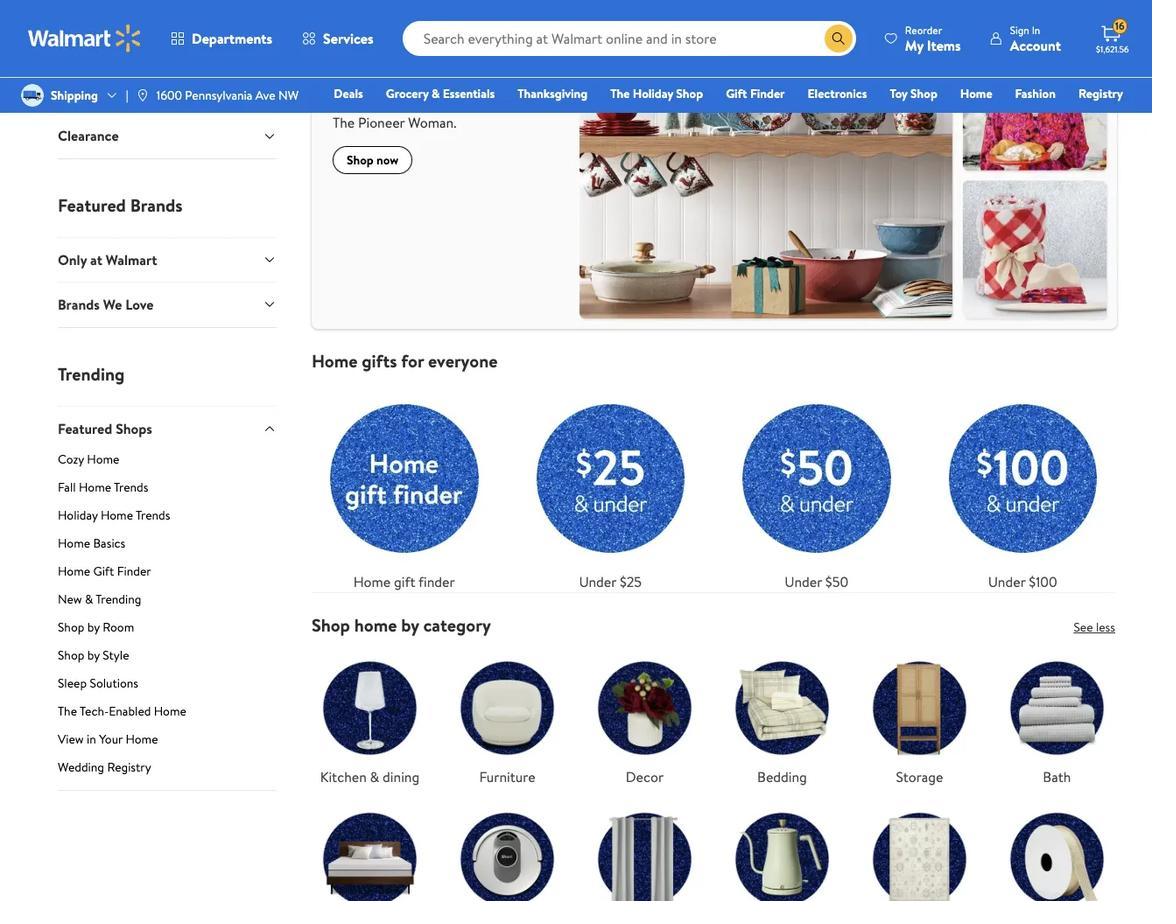 Task type: locate. For each thing, give the bounding box(es) containing it.
home
[[354, 613, 397, 637]]

only
[[333, 42, 362, 62], [58, 250, 87, 270]]

services
[[323, 29, 374, 48]]

& inside list
[[370, 767, 379, 787]]

0 horizontal spatial the
[[58, 703, 77, 721]]

0 horizontal spatial holiday
[[58, 507, 98, 524]]

shop for shop by style
[[58, 647, 84, 665]]

home up fall home trends on the left bottom
[[87, 451, 119, 468]]

only inside dropdown button
[[58, 250, 87, 270]]

home down 'enabled'
[[126, 731, 158, 749]]

solutions
[[90, 675, 138, 693]]

1 horizontal spatial brands
[[130, 193, 183, 217]]

1 vertical spatial trending
[[96, 591, 141, 608]]

0 vertical spatial trends
[[114, 479, 148, 496]]

1 vertical spatial gift
[[394, 572, 415, 592]]

shop by room link
[[58, 619, 277, 644]]

we
[[103, 295, 122, 315]]

by for room
[[87, 619, 100, 637]]

shop for shop now
[[347, 152, 374, 169]]

sleep solutions link
[[58, 675, 277, 700]]

1 vertical spatial at
[[90, 250, 102, 270]]

at up the deals link
[[365, 42, 377, 62]]

grocery & essentials link
[[378, 84, 503, 103]]

$50
[[825, 572, 849, 592]]

shop down new
[[58, 619, 84, 637]]

1 vertical spatial brands
[[58, 295, 100, 315]]

shop by style
[[58, 647, 129, 665]]

home inside list
[[354, 572, 391, 592]]

Search search field
[[402, 21, 856, 56]]

0 horizontal spatial &
[[85, 591, 93, 608]]

& for dining
[[370, 767, 379, 787]]

1 horizontal spatial &
[[370, 767, 379, 787]]

toy
[[890, 85, 908, 102]]

2 horizontal spatial &
[[432, 85, 440, 102]]

featured up cozy home
[[58, 419, 112, 438]]

0 vertical spatial list
[[301, 372, 1126, 592]]

picks
[[477, 94, 507, 113]]

featured for featured shops
[[58, 419, 112, 438]]

featured up "only at walmart"
[[58, 193, 126, 217]]

0 vertical spatial gift
[[457, 59, 490, 89]]

deals
[[334, 85, 363, 102]]

1 vertical spatial trends
[[136, 507, 170, 524]]

brands
[[130, 193, 183, 217], [58, 295, 100, 315]]

1 horizontal spatial the
[[333, 113, 355, 133]]

0 vertical spatial at
[[365, 42, 377, 62]]

electronics
[[808, 85, 867, 102]]

by
[[401, 613, 419, 637], [87, 619, 100, 637], [87, 647, 100, 665]]

0 vertical spatial gift
[[726, 85, 747, 102]]

1 vertical spatial only
[[58, 250, 87, 270]]

category
[[423, 613, 491, 637]]

featured inside featured shops dropdown button
[[58, 419, 112, 438]]

$1,621.56
[[1096, 43, 1129, 55]]

list
[[301, 372, 1126, 592], [301, 636, 1126, 902]]

dining
[[383, 767, 420, 787]]

under $50
[[785, 572, 849, 592]]

trends up holiday home trends
[[114, 479, 148, 496]]

shop left home
[[312, 613, 350, 637]]

home up home
[[354, 572, 391, 592]]

kitchen & dining link
[[312, 650, 428, 788]]

the
[[610, 85, 630, 102], [333, 113, 355, 133], [58, 703, 77, 721]]

0 horizontal spatial only
[[58, 250, 87, 270]]

at up brands we love
[[90, 250, 102, 270]]

walmart up grocery
[[380, 42, 431, 62]]

trends
[[114, 479, 148, 496], [136, 507, 170, 524]]

shop for shop home by category
[[312, 613, 350, 637]]

1 vertical spatial gift
[[93, 563, 114, 580]]

0 horizontal spatial finder
[[117, 563, 151, 580]]

trends down fall home trends link
[[136, 507, 170, 524]]

view
[[58, 731, 84, 749]]

|
[[126, 87, 128, 104]]

pioneer
[[358, 113, 405, 133]]

walmart for only at walmart ree's holiday gift guide check off your list with picks from the pioneer woman.
[[380, 42, 431, 62]]

brands we love
[[58, 295, 154, 315]]

2 vertical spatial the
[[58, 703, 77, 721]]

1 horizontal spatial registry
[[1079, 85, 1123, 102]]

registry down your
[[107, 759, 151, 777]]

home gift finder
[[354, 572, 455, 592]]

0 vertical spatial only
[[333, 42, 362, 62]]

home link
[[952, 84, 1000, 103]]

1 list from the top
[[301, 372, 1126, 592]]

1 horizontal spatial only
[[333, 42, 362, 62]]

grocery
[[386, 85, 429, 102]]

1 under from the left
[[579, 572, 616, 592]]

holiday
[[386, 59, 452, 89]]

gift right the holiday shop link
[[726, 85, 747, 102]]

shop up sleep
[[58, 647, 84, 665]]

2 list from the top
[[301, 636, 1126, 902]]

sleep
[[58, 675, 87, 693]]

by left style
[[87, 647, 100, 665]]

one
[[989, 109, 1015, 127]]

the left tech-
[[58, 703, 77, 721]]

under
[[579, 572, 616, 592], [785, 572, 822, 592], [988, 572, 1026, 592]]

walmart inside only at walmart dropdown button
[[106, 250, 157, 270]]

my
[[905, 35, 924, 55]]

thanksgiving
[[518, 85, 588, 102]]

1 horizontal spatial holiday
[[633, 85, 673, 102]]

0 horizontal spatial at
[[90, 250, 102, 270]]

3 under from the left
[[988, 572, 1026, 592]]

0 vertical spatial holiday
[[633, 85, 673, 102]]

0 vertical spatial &
[[432, 85, 440, 102]]

essentials
[[443, 85, 495, 102]]

1 horizontal spatial gift
[[457, 59, 490, 89]]

search icon image
[[832, 32, 846, 46]]

home
[[960, 85, 992, 102], [312, 349, 358, 373], [87, 451, 119, 468], [79, 479, 111, 496], [101, 507, 133, 524], [58, 535, 90, 552], [58, 563, 90, 580], [354, 572, 391, 592], [154, 703, 186, 721], [126, 731, 158, 749]]

0 horizontal spatial walmart
[[106, 250, 157, 270]]

home left gifts on the left top
[[312, 349, 358, 373]]

gift
[[726, 85, 747, 102], [93, 563, 114, 580]]

tech-
[[80, 703, 109, 721]]

home up basics
[[101, 507, 133, 524]]

the down the deals link
[[333, 113, 355, 133]]

under for under $100
[[988, 572, 1026, 592]]

trending up room
[[96, 591, 141, 608]]

1 horizontal spatial gift
[[726, 85, 747, 102]]

see less
[[1074, 619, 1115, 636]]

basics
[[93, 535, 125, 552]]

furniture link
[[449, 650, 566, 788]]

 image
[[135, 88, 149, 102]]

gift up with
[[457, 59, 490, 89]]

finder left electronics 'link'
[[750, 85, 785, 102]]

0 horizontal spatial gift
[[93, 563, 114, 580]]

2 vertical spatial &
[[370, 767, 379, 787]]

0 horizontal spatial under
[[579, 572, 616, 592]]

the down search search field
[[610, 85, 630, 102]]

one debit link
[[981, 109, 1056, 128]]

registry up walmart+ link
[[1079, 85, 1123, 102]]

gift inside home gift finder link
[[93, 563, 114, 580]]

at
[[365, 42, 377, 62], [90, 250, 102, 270]]

gift up new & trending
[[93, 563, 114, 580]]

trending up the featured shops in the top left of the page
[[58, 362, 125, 386]]

1600 pennsylvania ave nw
[[156, 87, 299, 104]]

0 vertical spatial brands
[[130, 193, 183, 217]]

1 vertical spatial &
[[85, 591, 93, 608]]

holiday down the fall
[[58, 507, 98, 524]]

nw
[[278, 87, 299, 104]]

2 horizontal spatial under
[[988, 572, 1026, 592]]

1 horizontal spatial walmart
[[380, 42, 431, 62]]

finder down basics
[[117, 563, 151, 580]]

walmart+
[[1071, 109, 1123, 127]]

under for under $50
[[785, 572, 822, 592]]

walmart inside only at walmart ree's holiday gift guide check off your list with picks from the pioneer woman.
[[380, 42, 431, 62]]

gift inside gift finder link
[[726, 85, 747, 102]]

1 vertical spatial finder
[[117, 563, 151, 580]]

2 featured from the top
[[58, 419, 112, 438]]

0 horizontal spatial gift
[[394, 572, 415, 592]]

the for the holiday shop
[[610, 85, 630, 102]]

walmart up love
[[106, 250, 157, 270]]

1 featured from the top
[[58, 193, 126, 217]]

now
[[377, 152, 399, 169]]

under left $100 at the bottom
[[988, 572, 1026, 592]]

1 vertical spatial list
[[301, 636, 1126, 902]]

shipping
[[51, 87, 98, 104]]

fall home trends
[[58, 479, 148, 496]]

view in your home
[[58, 731, 158, 749]]

0 horizontal spatial registry
[[107, 759, 151, 777]]

ree's
[[333, 59, 381, 89]]

shop left the gift finder
[[676, 85, 703, 102]]

0 vertical spatial walmart
[[380, 42, 431, 62]]

trending
[[58, 362, 125, 386], [96, 591, 141, 608]]

by right home
[[401, 613, 419, 637]]

shops
[[116, 419, 152, 438]]

walmart
[[380, 42, 431, 62], [106, 250, 157, 270]]

gift
[[457, 59, 490, 89], [394, 572, 415, 592]]

wedding
[[58, 759, 104, 777]]

2 horizontal spatial the
[[610, 85, 630, 102]]

shop left now
[[347, 152, 374, 169]]

1 horizontal spatial at
[[365, 42, 377, 62]]

2 under from the left
[[785, 572, 822, 592]]

room
[[103, 619, 134, 637]]

only up brands we love
[[58, 250, 87, 270]]

brands left the we
[[58, 295, 100, 315]]

at inside dropdown button
[[90, 250, 102, 270]]

home inside "link"
[[126, 731, 158, 749]]

Walmart Site-Wide search field
[[402, 21, 856, 56]]

bedding
[[757, 767, 807, 787]]

at for only at walmart
[[90, 250, 102, 270]]

only inside only at walmart ree's holiday gift guide check off your list with picks from the pioneer woman.
[[333, 42, 362, 62]]

home gift finder link
[[312, 386, 497, 592]]

1 horizontal spatial finder
[[750, 85, 785, 102]]

decor link
[[587, 650, 703, 788]]

only up the deals link
[[333, 42, 362, 62]]

reorder my items
[[905, 22, 961, 55]]

under left $25
[[579, 572, 616, 592]]

1 vertical spatial walmart
[[106, 250, 157, 270]]

0 horizontal spatial brands
[[58, 295, 100, 315]]

brands we love button
[[58, 282, 277, 327]]

list containing home gift finder
[[301, 372, 1126, 592]]

only for only at walmart ree's holiday gift guide check off your list with picks from the pioneer woman.
[[333, 42, 362, 62]]

0 vertical spatial the
[[610, 85, 630, 102]]

gift left finder
[[394, 572, 415, 592]]

by left room
[[87, 619, 100, 637]]

1 vertical spatial the
[[333, 113, 355, 133]]

&
[[432, 85, 440, 102], [85, 591, 93, 608], [370, 767, 379, 787]]

at inside only at walmart ree's holiday gift guide check off your list with picks from the pioneer woman.
[[365, 42, 377, 62]]

0 vertical spatial registry
[[1079, 85, 1123, 102]]

1 vertical spatial featured
[[58, 419, 112, 438]]

brands up only at walmart dropdown button
[[130, 193, 183, 217]]

1 horizontal spatial under
[[785, 572, 822, 592]]

brands inside dropdown button
[[58, 295, 100, 315]]

trends for fall home trends
[[114, 479, 148, 496]]

 image
[[21, 84, 44, 107]]

sleep solutions
[[58, 675, 138, 693]]

fall
[[58, 479, 76, 496]]

0 vertical spatial featured
[[58, 193, 126, 217]]

under left $50
[[785, 572, 822, 592]]

list
[[427, 94, 444, 113]]

under $25 link
[[518, 386, 703, 592]]

the tech-enabled home link
[[58, 703, 277, 728]]

holiday down search search field
[[633, 85, 673, 102]]



Task type: vqa. For each thing, say whether or not it's contained in the screenshot.
George Men's Long Sleeve Flannel Shirts, 2-Pack, Sizes S-2XL - image 4 of 5
no



Task type: describe. For each thing, give the bounding box(es) containing it.
bedding link
[[724, 650, 840, 788]]

0 vertical spatial trending
[[58, 362, 125, 386]]

storage
[[896, 767, 943, 787]]

home left basics
[[58, 535, 90, 552]]

bath link
[[999, 650, 1115, 788]]

under $25
[[579, 572, 642, 592]]

savings
[[58, 25, 115, 48]]

home gift finder
[[58, 563, 151, 580]]

16
[[1115, 19, 1125, 33]]

only at walmart button
[[58, 237, 277, 282]]

walmart for only at walmart
[[106, 250, 157, 270]]

gifts
[[362, 349, 397, 373]]

at for only at walmart ree's holiday gift guide check off your list with picks from the pioneer woman.
[[365, 42, 377, 62]]

toy shop link
[[882, 84, 945, 103]]

see
[[1074, 619, 1093, 636]]

only for only at walmart
[[58, 250, 87, 270]]

services button
[[287, 18, 388, 60]]

electronics link
[[800, 84, 875, 103]]

$25
[[620, 572, 642, 592]]

style
[[103, 647, 129, 665]]

items
[[927, 35, 961, 55]]

under $50 link
[[724, 386, 909, 592]]

reorder
[[905, 22, 942, 37]]

$100
[[1029, 572, 1057, 592]]

shop for shop by room
[[58, 619, 84, 637]]

your
[[396, 94, 423, 113]]

1600
[[156, 87, 182, 104]]

gift inside only at walmart ree's holiday gift guide check off your list with picks from the pioneer woman.
[[457, 59, 490, 89]]

new & trending link
[[58, 591, 277, 615]]

& for essentials
[[432, 85, 440, 102]]

registry link
[[1071, 84, 1131, 103]]

the inside only at walmart ree's holiday gift guide check off your list with picks from the pioneer woman.
[[333, 113, 355, 133]]

shop now link
[[333, 147, 413, 175]]

departments
[[192, 29, 272, 48]]

list containing kitchen & dining
[[301, 636, 1126, 902]]

in
[[1032, 22, 1040, 37]]

fall home trends link
[[58, 479, 277, 503]]

with
[[448, 94, 474, 113]]

holiday home trends link
[[58, 507, 277, 531]]

& for trending
[[85, 591, 93, 608]]

featured shops button
[[58, 406, 277, 451]]

walmart image
[[28, 25, 142, 53]]

from
[[510, 94, 540, 113]]

toy shop
[[890, 85, 938, 102]]

under for under $25
[[579, 572, 616, 592]]

gift finder link
[[718, 84, 793, 103]]

cozy home link
[[58, 451, 277, 475]]

kitchen & dining
[[320, 767, 420, 787]]

decor
[[626, 767, 664, 787]]

home up one
[[960, 85, 992, 102]]

kitchen
[[320, 767, 367, 787]]

home basics link
[[58, 535, 277, 559]]

new
[[58, 591, 82, 608]]

your
[[99, 731, 123, 749]]

less
[[1096, 619, 1115, 636]]

cozy home
[[58, 451, 119, 468]]

registry one debit
[[989, 85, 1123, 127]]

home gift finder link
[[58, 563, 277, 587]]

registry inside registry one debit
[[1079, 85, 1123, 102]]

home down sleep solutions link
[[154, 703, 186, 721]]

new & trending
[[58, 591, 141, 608]]

1 vertical spatial registry
[[107, 759, 151, 777]]

clearance
[[58, 126, 119, 146]]

the for the tech-enabled home
[[58, 703, 77, 721]]

sign in account
[[1010, 22, 1061, 55]]

the holiday shop
[[610, 85, 703, 102]]

grocery & essentials
[[386, 85, 495, 102]]

for
[[401, 349, 424, 373]]

off
[[375, 94, 393, 113]]

fashion
[[1015, 85, 1056, 102]]

shop right toy
[[911, 85, 938, 102]]

gift inside list
[[394, 572, 415, 592]]

trends for holiday home trends
[[136, 507, 170, 524]]

by for style
[[87, 647, 100, 665]]

home up new
[[58, 563, 90, 580]]

sign
[[1010, 22, 1029, 37]]

love
[[125, 295, 154, 315]]

home right the fall
[[79, 479, 111, 496]]

0 vertical spatial finder
[[750, 85, 785, 102]]

wedding registry
[[58, 759, 151, 777]]

woman.
[[408, 113, 456, 133]]

1 vertical spatial holiday
[[58, 507, 98, 524]]

featured brands
[[58, 193, 183, 217]]

the tech-enabled home
[[58, 703, 186, 721]]

furniture
[[479, 767, 535, 787]]

finder
[[419, 572, 455, 592]]

shop by style link
[[58, 647, 277, 672]]

fashion link
[[1007, 84, 1064, 103]]

storage link
[[861, 650, 978, 788]]

holiday home trends
[[58, 507, 170, 524]]

in
[[87, 731, 96, 749]]

walmart+ link
[[1063, 109, 1131, 128]]

deals link
[[326, 84, 371, 103]]

ave
[[255, 87, 275, 104]]

featured for featured brands
[[58, 193, 126, 217]]

cozy
[[58, 451, 84, 468]]

gift finder
[[726, 85, 785, 102]]

everyone
[[428, 349, 498, 373]]

guide
[[495, 59, 546, 89]]

home basics
[[58, 535, 125, 552]]

enabled
[[109, 703, 151, 721]]



